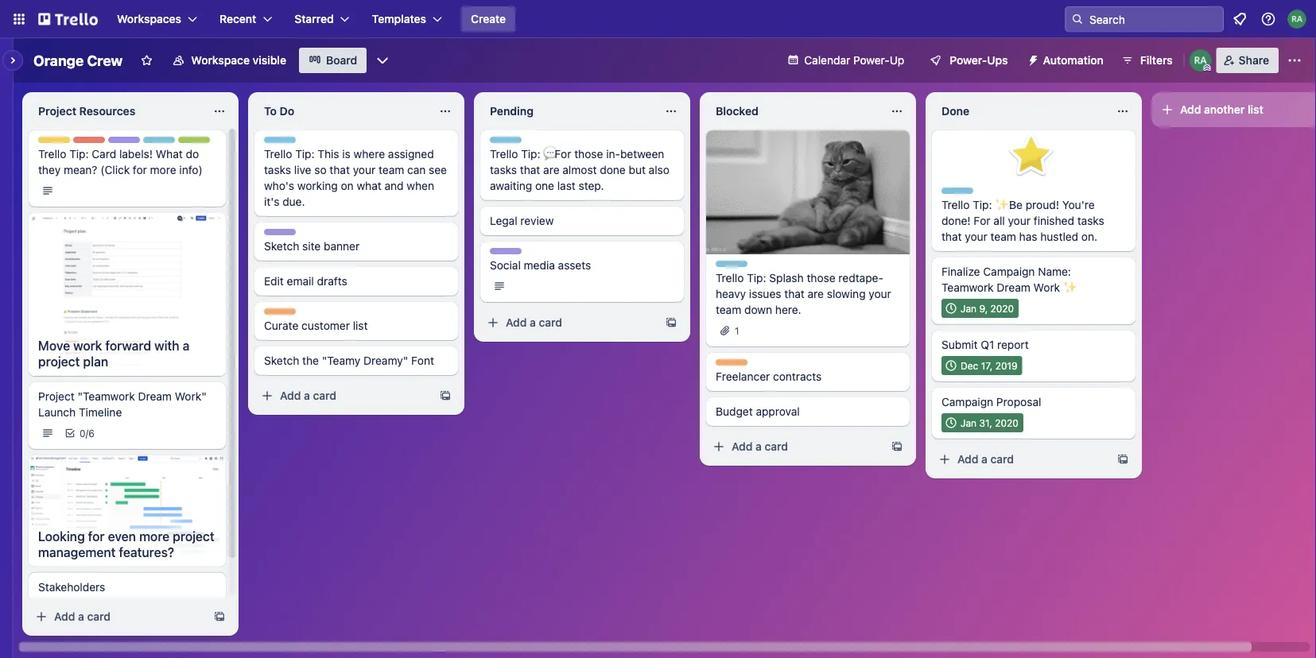 Task type: locate. For each thing, give the bounding box(es) containing it.
2 project from the top
[[38, 390, 75, 403]]

1 vertical spatial jan
[[961, 418, 977, 429]]

team inside trello tip trello tip: this is where assigned tasks live so that your team can see who's working on what and when it's due.
[[379, 163, 404, 177]]

0 horizontal spatial project
[[38, 354, 80, 369]]

are left slowing
[[808, 288, 824, 301]]

email
[[287, 275, 314, 288]]

timeline
[[79, 406, 122, 419]]

0 horizontal spatial for
[[88, 529, 105, 544]]

0 vertical spatial jan
[[961, 303, 977, 314]]

To Do text field
[[255, 99, 430, 124]]

add left another
[[1180, 103, 1201, 116]]

0 horizontal spatial team
[[379, 163, 404, 177]]

dream inside finalize campaign name: teamwork dream work ✨
[[997, 281, 1031, 294]]

card down stakeholders
[[87, 610, 111, 624]]

that down 'done!'
[[942, 230, 962, 243]]

2020 right 9,
[[991, 303, 1014, 314]]

tasks up who's
[[264, 163, 291, 177]]

those up slowing
[[807, 272, 836, 285]]

done
[[600, 163, 626, 177]]

on
[[341, 179, 354, 192]]

it's
[[264, 195, 280, 208]]

team
[[379, 163, 404, 177], [991, 230, 1016, 243], [716, 303, 742, 317]]

0 / 6
[[80, 428, 95, 439]]

1 jan from the top
[[961, 303, 977, 314]]

tasks up the on.
[[1078, 214, 1105, 227]]

card down the
[[313, 389, 337, 402]]

add for to do
[[280, 389, 301, 402]]

add a card button for trello tip: this is where assigned tasks live so that your team can see who's working on what and when it's due.
[[255, 383, 433, 409]]

0 horizontal spatial ✨
[[995, 198, 1006, 212]]

1 vertical spatial design
[[264, 230, 296, 241]]

0 vertical spatial for
[[133, 163, 147, 177]]

work
[[1034, 281, 1060, 294]]

1 horizontal spatial ✨
[[1063, 281, 1075, 294]]

tasks inside trello tip trello tip: this is where assigned tasks live so that your team can see who's working on what and when it's due.
[[264, 163, 291, 177]]

tip: inside trello tip trello tip: 💬for those in-between tasks that are almost done but also awaiting one last step.
[[521, 148, 540, 161]]

tasks up awaiting
[[490, 163, 517, 177]]

your down 'for'
[[965, 230, 988, 243]]

redtape-
[[839, 272, 884, 285]]

for inside looking for even more project management features?
[[88, 529, 105, 544]]

a for pending
[[530, 316, 536, 329]]

1 horizontal spatial tasks
[[490, 163, 517, 177]]

0 vertical spatial team
[[143, 138, 167, 149]]

0 vertical spatial project
[[38, 354, 80, 369]]

1 vertical spatial list
[[353, 319, 368, 332]]

tip: inside trello tip trello tip: this is where assigned tasks live so that your team can see who's working on what and when it's due.
[[295, 148, 315, 161]]

that inside trello tip trello tip: ✨ be proud! you're done! for all your finished tasks that your team has hustled on.
[[942, 230, 962, 243]]

add a card button down "teamy
[[255, 383, 433, 409]]

1 horizontal spatial for
[[133, 163, 147, 177]]

add down stakeholders
[[54, 610, 75, 624]]

color: purple, title: "design team" element
[[108, 137, 167, 149], [264, 229, 323, 241], [490, 248, 549, 260]]

0 horizontal spatial color: purple, title: "design team" element
[[108, 137, 167, 149]]

1 vertical spatial color: orange, title: "one more step" element
[[716, 359, 748, 366]]

automation button
[[1021, 48, 1113, 73]]

add a card down media
[[506, 316, 562, 329]]

that up the one
[[520, 163, 540, 177]]

that up the here. in the top of the page
[[784, 288, 805, 301]]

1 horizontal spatial power-
[[950, 54, 987, 67]]

1 horizontal spatial those
[[807, 272, 836, 285]]

1 horizontal spatial project
[[173, 529, 215, 544]]

project up launch
[[38, 390, 75, 403]]

curate customer list link
[[264, 318, 449, 334]]

campaign
[[983, 265, 1035, 278], [942, 396, 994, 409]]

Jan 31, 2020 checkbox
[[942, 414, 1024, 433]]

6
[[88, 428, 95, 439]]

your up what
[[353, 163, 376, 177]]

dec 17, 2019
[[961, 360, 1018, 371]]

those
[[574, 148, 603, 161], [807, 272, 836, 285]]

team inside design team sketch site banner
[[299, 230, 323, 241]]

1 vertical spatial team
[[991, 230, 1016, 243]]

2 jan from the top
[[961, 418, 977, 429]]

add a card for trello tip: this is where assigned tasks live so that your team can see who's working on what and when it's due.
[[280, 389, 337, 402]]

2 horizontal spatial design
[[490, 249, 522, 260]]

(click
[[100, 163, 130, 177]]

0 vertical spatial project
[[38, 105, 76, 118]]

team inside trello tip trello tip: splash those redtape- heavy issues that are slowing your team down here.
[[716, 303, 742, 317]]

project inside move work forward with a project plan
[[38, 354, 80, 369]]

a right with
[[183, 338, 190, 354]]

tip inside trello tip trello tip: splash those redtape- heavy issues that are slowing your team down here.
[[744, 262, 759, 273]]

1 vertical spatial team
[[299, 230, 323, 241]]

design inside 'design team social media assets'
[[490, 249, 522, 260]]

1 horizontal spatial design
[[264, 230, 296, 241]]

Dec 17, 2019 checkbox
[[942, 356, 1023, 375]]

1 horizontal spatial are
[[808, 288, 824, 301]]

tasks inside trello tip trello tip: 💬for those in-between tasks that are almost done but also awaiting one last step.
[[490, 163, 517, 177]]

team right social
[[524, 249, 549, 260]]

dream left work"
[[138, 390, 172, 403]]

0 vertical spatial color: orange, title: "one more step" element
[[264, 309, 296, 315]]

jan for finalize
[[961, 303, 977, 314]]

add a card button for trello tip: 💬for those in-between tasks that are almost done but also awaiting one last step.
[[480, 310, 659, 336]]

add for pending
[[506, 316, 527, 329]]

1 vertical spatial campaign
[[942, 396, 994, 409]]

all
[[994, 214, 1005, 227]]

add a card button down budget approval link
[[706, 434, 884, 460]]

when
[[407, 179, 434, 192]]

even
[[108, 529, 136, 544]]

up
[[890, 54, 905, 67]]

17,
[[981, 360, 993, 371]]

those inside trello tip trello tip: splash those redtape- heavy issues that are slowing your team down here.
[[807, 272, 836, 285]]

2 vertical spatial color: purple, title: "design team" element
[[490, 248, 549, 260]]

workspaces
[[117, 12, 181, 25]]

team for redtape-
[[716, 303, 742, 317]]

campaign up 'jan 31, 2020' option
[[942, 396, 994, 409]]

resources
[[79, 105, 135, 118]]

0 vertical spatial those
[[574, 148, 603, 161]]

sketch the "teamy dreamy" font
[[264, 354, 434, 367]]

is
[[342, 148, 351, 161]]

jan left 9,
[[961, 303, 977, 314]]

1 vertical spatial project
[[38, 390, 75, 403]]

a for done
[[982, 453, 988, 466]]

tip: inside trello tip trello tip: splash those redtape- heavy issues that are slowing your team down here.
[[747, 272, 766, 285]]

move
[[38, 338, 70, 354]]

0 horizontal spatial tasks
[[264, 163, 291, 177]]

your down "redtape-"
[[869, 288, 892, 301]]

jan inside option
[[961, 418, 977, 429]]

team down heavy
[[716, 303, 742, 317]]

design for social
[[490, 249, 522, 260]]

list right another
[[1248, 103, 1264, 116]]

add a card button down "jan 31, 2020"
[[932, 447, 1110, 472]]

1 vertical spatial ✨
[[1063, 281, 1075, 294]]

dream left work
[[997, 281, 1031, 294]]

that inside trello tip trello tip: splash those redtape- heavy issues that are slowing your team down here.
[[784, 288, 805, 301]]

1 vertical spatial those
[[807, 272, 836, 285]]

trello
[[143, 138, 169, 149], [264, 138, 290, 149], [490, 138, 516, 149], [38, 148, 66, 161], [264, 148, 292, 161], [490, 148, 518, 161], [942, 189, 967, 200], [942, 198, 970, 212], [716, 262, 741, 273], [716, 272, 744, 285]]

color: orange, title: "one more step" element up freelancer
[[716, 359, 748, 366]]

team for social
[[524, 249, 549, 260]]

plan
[[83, 354, 108, 369]]

that inside trello tip trello tip: this is where assigned tasks live so that your team can see who's working on what and when it's due.
[[330, 163, 350, 177]]

add a card for trello tip: 💬for those in-between tasks that are almost done but also awaiting one last step.
[[506, 316, 562, 329]]

legal review link
[[490, 213, 675, 229]]

color: sky, title: "trello tip" element
[[143, 137, 186, 149], [264, 137, 307, 149], [490, 137, 533, 149], [942, 188, 984, 200], [716, 261, 759, 273]]

project
[[38, 354, 80, 369], [173, 529, 215, 544]]

create from template… image
[[665, 317, 678, 329], [439, 390, 452, 402], [1117, 453, 1129, 466], [213, 611, 226, 624]]

team
[[143, 138, 167, 149], [299, 230, 323, 241], [524, 249, 549, 260]]

0 horizontal spatial team
[[143, 138, 167, 149]]

/
[[86, 428, 88, 439]]

jan 31, 2020
[[961, 418, 1019, 429]]

1 sketch from the top
[[264, 240, 299, 253]]

sketch left site
[[264, 240, 299, 253]]

tip inside trello tip trello tip: 💬for those in-between tasks that are almost done but also awaiting one last step.
[[518, 138, 533, 149]]

edit email drafts
[[264, 275, 347, 288]]

are down '💬for'
[[543, 163, 560, 177]]

for up management
[[88, 529, 105, 544]]

jan left 31,
[[961, 418, 977, 429]]

1 vertical spatial for
[[88, 529, 105, 544]]

project inside text field
[[38, 105, 76, 118]]

power- right calendar
[[853, 54, 890, 67]]

design
[[108, 138, 140, 149], [264, 230, 296, 241], [490, 249, 522, 260]]

0 horizontal spatial list
[[353, 319, 368, 332]]

in-
[[606, 148, 620, 161]]

budget approval link
[[716, 404, 900, 420]]

color: orange, title: "one more step" element for freelancer
[[716, 359, 748, 366]]

list for add another list
[[1248, 103, 1264, 116]]

more down what
[[150, 163, 176, 177]]

31,
[[980, 418, 993, 429]]

add a card button down assets
[[480, 310, 659, 336]]

Project Resources text field
[[29, 99, 204, 124]]

heavy
[[716, 288, 746, 301]]

color: sky, title: "trello tip" element for trello tip: this is where assigned tasks live so that your team can see who's working on what and when it's due.
[[264, 137, 307, 149]]

color: purple, title: "design team" element for social media assets
[[490, 248, 549, 260]]

9,
[[980, 303, 988, 314]]

project for project "teamwork dream work" launch timeline
[[38, 390, 75, 403]]

open information menu image
[[1261, 11, 1277, 27]]

card for trello tip: 💬for those in-between tasks that are almost done but also awaiting one last step.
[[539, 316, 562, 329]]

0 horizontal spatial are
[[543, 163, 560, 177]]

1 vertical spatial sketch
[[264, 354, 299, 367]]

another
[[1204, 103, 1245, 116]]

awaiting
[[490, 179, 532, 192]]

list inside button
[[1248, 103, 1264, 116]]

tip inside trello tip trello tip: ✨ be proud! you're done! for all your finished tasks that your team has hustled on.
[[970, 189, 984, 200]]

2020 for proposal
[[995, 418, 1019, 429]]

this member is an admin of this board. image
[[1204, 64, 1211, 72]]

back to home image
[[38, 6, 98, 32]]

mean?
[[64, 163, 97, 177]]

card down media
[[539, 316, 562, 329]]

dream inside project "teamwork dream work" launch timeline
[[138, 390, 172, 403]]

team left halp
[[143, 138, 167, 149]]

1 horizontal spatial team
[[716, 303, 742, 317]]

are inside trello tip trello tip: 💬for those in-between tasks that are almost done but also awaiting one last step.
[[543, 163, 560, 177]]

1 horizontal spatial list
[[1248, 103, 1264, 116]]

stakeholders link
[[38, 580, 216, 595]]

0 vertical spatial campaign
[[983, 265, 1035, 278]]

project up color: yellow, title: "copy request" element
[[38, 105, 76, 118]]

tip: inside trello tip trello tip: ✨ be proud! you're done! for all your finished tasks that your team has hustled on.
[[973, 198, 992, 212]]

team down all
[[991, 230, 1016, 243]]

edit email drafts link
[[264, 274, 449, 290]]

0 vertical spatial sketch
[[264, 240, 299, 253]]

create button
[[461, 6, 516, 32]]

are for slowing
[[808, 288, 824, 301]]

1 vertical spatial color: purple, title: "design team" element
[[264, 229, 323, 241]]

also
[[649, 163, 670, 177]]

sketch the "teamy dreamy" font link
[[264, 353, 449, 369]]

0 horizontal spatial power-
[[853, 54, 890, 67]]

color: yellow, title: "copy request" element
[[38, 137, 70, 143]]

team inside 'design team social media assets'
[[524, 249, 549, 260]]

💬for
[[543, 148, 571, 161]]

2 horizontal spatial team
[[991, 230, 1016, 243]]

forward
[[105, 338, 151, 354]]

2020 inside option
[[995, 418, 1019, 429]]

1 vertical spatial project
[[173, 529, 215, 544]]

calendar power-up link
[[777, 48, 914, 73]]

create from template… image for project resources
[[213, 611, 226, 624]]

0 vertical spatial dream
[[997, 281, 1031, 294]]

add a card button down stakeholders link
[[29, 605, 207, 630]]

1 horizontal spatial color: purple, title: "design team" element
[[264, 229, 323, 241]]

sketch left the
[[264, 354, 299, 367]]

team up and
[[379, 163, 404, 177]]

1 vertical spatial 2020
[[995, 418, 1019, 429]]

project down move at left
[[38, 354, 80, 369]]

color: orange, title: "one more step" element
[[264, 309, 296, 315], [716, 359, 748, 366]]

create from template… image for done
[[1117, 453, 1129, 466]]

tasks for that
[[490, 163, 517, 177]]

0 horizontal spatial design
[[108, 138, 140, 149]]

1 vertical spatial dream
[[138, 390, 172, 403]]

contracts
[[773, 370, 822, 383]]

1 horizontal spatial dream
[[997, 281, 1031, 294]]

those inside trello tip trello tip: 💬for those in-between tasks that are almost done but also awaiting one last step.
[[574, 148, 603, 161]]

2 horizontal spatial color: purple, title: "design team" element
[[490, 248, 549, 260]]

project inside project "teamwork dream work" launch timeline
[[38, 390, 75, 403]]

tip: up 'for'
[[973, 198, 992, 212]]

looking for even more project management features?
[[38, 529, 215, 560]]

list right customer
[[353, 319, 368, 332]]

card for trello tip: card labels! what do they mean? (click for more info)
[[87, 610, 111, 624]]

1 horizontal spatial color: orange, title: "one more step" element
[[716, 359, 748, 366]]

0 vertical spatial list
[[1248, 103, 1264, 116]]

tip: for trello tip: this is where assigned tasks live so that your team can see who's working on what and when it's due.
[[295, 148, 315, 161]]

sketch site banner link
[[264, 239, 449, 255]]

priority
[[73, 138, 107, 149]]

workspace visible
[[191, 54, 286, 67]]

create from template… image
[[891, 441, 904, 453]]

add for blocked
[[732, 440, 753, 453]]

done!
[[942, 214, 971, 227]]

2 power- from the left
[[950, 54, 987, 67]]

0 vertical spatial 2020
[[991, 303, 1014, 314]]

for
[[133, 163, 147, 177], [88, 529, 105, 544]]

stakeholders
[[38, 581, 105, 594]]

0 vertical spatial ✨
[[995, 198, 1006, 212]]

0 vertical spatial are
[[543, 163, 560, 177]]

that down is
[[330, 163, 350, 177]]

jan 9, 2020
[[961, 303, 1014, 314]]

1 vertical spatial more
[[139, 529, 170, 544]]

live
[[294, 163, 311, 177]]

dec
[[961, 360, 979, 371]]

power-
[[853, 54, 890, 67], [950, 54, 987, 67]]

a down stakeholders
[[78, 610, 84, 624]]

a for project resources
[[78, 610, 84, 624]]

1 horizontal spatial team
[[299, 230, 323, 241]]

✨ down 'name:' on the right of the page
[[1063, 281, 1075, 294]]

0 vertical spatial more
[[150, 163, 176, 177]]

board
[[326, 54, 357, 67]]

for down labels!
[[133, 163, 147, 177]]

star or unstar board image
[[140, 54, 153, 67]]

project inside looking for even more project management features?
[[173, 529, 215, 544]]

star image
[[1006, 130, 1057, 181]]

0 vertical spatial design
[[108, 138, 140, 149]]

2 sketch from the top
[[264, 354, 299, 367]]

2 horizontal spatial team
[[524, 249, 549, 260]]

2 vertical spatial team
[[716, 303, 742, 317]]

design inside design team sketch site banner
[[264, 230, 296, 241]]

more up features?
[[139, 529, 170, 544]]

dreamy"
[[364, 354, 408, 367]]

2020 for campaign
[[991, 303, 1014, 314]]

0 vertical spatial team
[[379, 163, 404, 177]]

board link
[[299, 48, 367, 73]]

2020 right 31,
[[995, 418, 1019, 429]]

your
[[353, 163, 376, 177], [1008, 214, 1031, 227], [965, 230, 988, 243], [869, 288, 892, 301]]

team left banner
[[299, 230, 323, 241]]

Search field
[[1084, 7, 1223, 31]]

a down 'budget approval'
[[756, 440, 762, 453]]

ruby anderson (rubyanderson7) image
[[1190, 49, 1212, 72]]

trello tip halp
[[143, 138, 199, 149]]

those up almost
[[574, 148, 603, 161]]

✨
[[995, 198, 1006, 212], [1063, 281, 1075, 294]]

are inside trello tip trello tip: splash those redtape- heavy issues that are slowing your team down here.
[[808, 288, 824, 301]]

add down budget
[[732, 440, 753, 453]]

color: sky, title: "trello tip" element for trello tip: ✨ be proud! you're done! for all your finished tasks that your team has hustled on.
[[942, 188, 984, 200]]

calendar
[[804, 54, 850, 67]]

✨ inside trello tip trello tip: ✨ be proud! you're done! for all your finished tasks that your team has hustled on.
[[995, 198, 1006, 212]]

tip: up issues
[[747, 272, 766, 285]]

1 vertical spatial are
[[808, 288, 824, 301]]

last
[[557, 179, 576, 192]]

0 horizontal spatial color: orange, title: "one more step" element
[[264, 309, 296, 315]]

your down be
[[1008, 214, 1031, 227]]

tip: for trello tip: 💬for those in-between tasks that are almost done but also awaiting one last step.
[[521, 148, 540, 161]]

project for project resources
[[38, 105, 76, 118]]

ups
[[987, 54, 1008, 67]]

report
[[998, 338, 1029, 352]]

2 vertical spatial team
[[524, 249, 549, 260]]

0 horizontal spatial those
[[574, 148, 603, 161]]

color: orange, title: "one more step" element for curate
[[264, 309, 296, 315]]

Pending text field
[[480, 99, 655, 124]]

almost
[[563, 163, 597, 177]]

tip: up the live
[[295, 148, 315, 161]]

add down sketch the "teamy dreamy" font
[[280, 389, 301, 402]]

1 project from the top
[[38, 105, 76, 118]]

"teamy
[[322, 354, 361, 367]]

templates
[[372, 12, 426, 25]]

power- inside 'button'
[[950, 54, 987, 67]]

recent button
[[210, 6, 282, 32]]

color: orange, title: "one more step" element up curate
[[264, 309, 296, 315]]

add inside add another list button
[[1180, 103, 1201, 116]]

add a card down stakeholders
[[54, 610, 111, 624]]

tip: up mean?
[[69, 148, 89, 161]]

submit q1 report
[[942, 338, 1029, 352]]

a down media
[[530, 316, 536, 329]]

tip inside trello tip trello tip: this is where assigned tasks live so that your team can see who's working on what and when it's due.
[[292, 138, 307, 149]]

a
[[530, 316, 536, 329], [183, 338, 190, 354], [304, 389, 310, 402], [756, 440, 762, 453], [982, 453, 988, 466], [78, 610, 84, 624]]

campaign down has
[[983, 265, 1035, 278]]

2 horizontal spatial tasks
[[1078, 214, 1105, 227]]

calendar power-up
[[804, 54, 905, 67]]

add down 'jan 31, 2020' option
[[958, 453, 979, 466]]

here.
[[775, 303, 801, 317]]

power- up the "done" on the right of page
[[950, 54, 987, 67]]

add a card down the
[[280, 389, 337, 402]]

2 vertical spatial design
[[490, 249, 522, 260]]

0 horizontal spatial dream
[[138, 390, 172, 403]]

your inside trello tip trello tip: this is where assigned tasks live so that your team can see who's working on what and when it's due.
[[353, 163, 376, 177]]

a down 31,
[[982, 453, 988, 466]]

jan inside checkbox
[[961, 303, 977, 314]]

a down the
[[304, 389, 310, 402]]

tip: left '💬for'
[[521, 148, 540, 161]]

add down social
[[506, 316, 527, 329]]

card down the approval
[[765, 440, 788, 453]]

customer
[[302, 319, 350, 332]]

2020 inside checkbox
[[991, 303, 1014, 314]]

project up features?
[[173, 529, 215, 544]]

your inside trello tip trello tip: splash those redtape- heavy issues that are slowing your team down here.
[[869, 288, 892, 301]]

✨ left be
[[995, 198, 1006, 212]]



Task type: vqa. For each thing, say whether or not it's contained in the screenshot.
Builder's
no



Task type: describe. For each thing, give the bounding box(es) containing it.
workspaces button
[[107, 6, 207, 32]]

trello tip: splash those redtape- heavy issues that are slowing your team down here. link
[[716, 270, 900, 318]]

templates button
[[362, 6, 452, 32]]

project "teamwork dream work" launch timeline link
[[38, 389, 216, 421]]

curate
[[264, 319, 299, 332]]

finalize campaign name: teamwork dream work ✨ link
[[942, 264, 1126, 296]]

submit q1 report link
[[942, 337, 1126, 353]]

team for where
[[379, 163, 404, 177]]

slowing
[[827, 288, 866, 301]]

✨ inside finalize campaign name: teamwork dream work ✨
[[1063, 281, 1075, 294]]

has
[[1019, 230, 1038, 243]]

proposal
[[997, 396, 1042, 409]]

visible
[[253, 54, 286, 67]]

trello inside trello tip: card labels! what do they mean? (click for more info)
[[38, 148, 66, 161]]

site
[[302, 240, 321, 253]]

show menu image
[[1287, 52, 1303, 68]]

a inside move work forward with a project plan
[[183, 338, 190, 354]]

1 power- from the left
[[853, 54, 890, 67]]

for
[[974, 214, 991, 227]]

step.
[[579, 179, 604, 192]]

q1
[[981, 338, 994, 352]]

sm image
[[1021, 48, 1043, 70]]

starred
[[295, 12, 334, 25]]

campaign inside campaign proposal link
[[942, 396, 994, 409]]

trello tip trello tip: 💬for those in-between tasks that are almost done but also awaiting one last step.
[[490, 138, 670, 192]]

legal
[[490, 214, 518, 227]]

design team sketch site banner
[[264, 230, 360, 253]]

project resources
[[38, 105, 135, 118]]

between
[[620, 148, 664, 161]]

share
[[1239, 54, 1269, 67]]

curate customer list
[[264, 319, 368, 332]]

card down "jan 31, 2020"
[[991, 453, 1014, 466]]

add a card down 31,
[[958, 453, 1014, 466]]

down
[[745, 303, 772, 317]]

jan for campaign
[[961, 418, 977, 429]]

social media assets link
[[490, 258, 675, 274]]

campaign proposal
[[942, 396, 1042, 409]]

tip: for trello tip: ✨ be proud! you're done! for all your finished tasks that your team has hustled on.
[[973, 198, 992, 212]]

and
[[385, 179, 404, 192]]

assets
[[558, 259, 591, 272]]

freelancer contracts link
[[716, 369, 900, 385]]

recent
[[220, 12, 256, 25]]

be
[[1009, 198, 1023, 212]]

for inside trello tip: card labels! what do they mean? (click for more info)
[[133, 163, 147, 177]]

those for almost
[[574, 148, 603, 161]]

freelancer
[[716, 370, 770, 383]]

this
[[318, 148, 339, 161]]

move work forward with a project plan
[[38, 338, 190, 369]]

color: red, title: "priority" element
[[73, 137, 107, 149]]

0 vertical spatial color: purple, title: "design team" element
[[108, 137, 167, 149]]

list for curate customer list
[[353, 319, 368, 332]]

submit
[[942, 338, 978, 352]]

0
[[80, 428, 86, 439]]

add another list button
[[1152, 92, 1316, 127]]

color: lime, title: "halp" element
[[178, 137, 210, 149]]

add a card for trello tip: card labels! what do they mean? (click for more info)
[[54, 610, 111, 624]]

tip: inside trello tip: card labels! what do they mean? (click for more info)
[[69, 148, 89, 161]]

ruby anderson (rubyanderson7) image
[[1288, 10, 1307, 29]]

tasks inside trello tip trello tip: ✨ be proud! you're done! for all your finished tasks that your team has hustled on.
[[1078, 214, 1105, 227]]

team for sketch
[[299, 230, 323, 241]]

campaign inside finalize campaign name: teamwork dream work ✨
[[983, 265, 1035, 278]]

create
[[471, 12, 506, 25]]

you're
[[1062, 198, 1095, 212]]

a for to do
[[304, 389, 310, 402]]

looking
[[38, 529, 85, 544]]

teamwork
[[942, 281, 994, 294]]

create from template… image for to do
[[439, 390, 452, 402]]

a for blocked
[[756, 440, 762, 453]]

power-ups
[[950, 54, 1008, 67]]

sketch inside design team sketch site banner
[[264, 240, 299, 253]]

add a card down 'budget approval'
[[732, 440, 788, 453]]

add for done
[[958, 453, 979, 466]]

looking for even more project management features? link
[[29, 522, 226, 567]]

hustled
[[1041, 230, 1079, 243]]

workspace visible button
[[163, 48, 296, 73]]

more inside looking for even more project management features?
[[139, 529, 170, 544]]

more inside trello tip: card labels! what do they mean? (click for more info)
[[150, 163, 176, 177]]

so
[[314, 163, 327, 177]]

trello tip trello tip: this is where assigned tasks live so that your team can see who's working on what and when it's due.
[[264, 138, 447, 208]]

search image
[[1071, 13, 1084, 25]]

tip for trello tip: ✨ be proud! you're done! for all your finished tasks that your team has hustled on.
[[970, 189, 984, 200]]

review
[[521, 214, 554, 227]]

are for almost
[[543, 163, 560, 177]]

card for trello tip: this is where assigned tasks live so that your team can see who's working on what and when it's due.
[[313, 389, 337, 402]]

automation
[[1043, 54, 1104, 67]]

work
[[73, 338, 102, 354]]

halp
[[178, 138, 199, 149]]

color: sky, title: "trello tip" element for trello tip: 💬for those in-between tasks that are almost done but also awaiting one last step.
[[490, 137, 533, 149]]

that inside trello tip trello tip: 💬for those in-between tasks that are almost done but also awaiting one last step.
[[520, 163, 540, 177]]

trello tip: ✨ be proud! you're done! for all your finished tasks that your team has hustled on. link
[[942, 197, 1126, 245]]

Done text field
[[932, 99, 1107, 124]]

orange
[[33, 52, 84, 69]]

tip for trello tip: this is where assigned tasks live so that your team can see who's working on what and when it's due.
[[292, 138, 307, 149]]

add for project resources
[[54, 610, 75, 624]]

design for sketch
[[264, 230, 296, 241]]

tasks for live
[[264, 163, 291, 177]]

can
[[407, 163, 426, 177]]

legal review
[[490, 214, 554, 227]]

finished
[[1034, 214, 1075, 227]]

those for slowing
[[807, 272, 836, 285]]

power-ups button
[[918, 48, 1018, 73]]

labels!
[[119, 148, 153, 161]]

add a card button for trello tip: card labels! what do they mean? (click for more info)
[[29, 605, 207, 630]]

Board name text field
[[25, 48, 131, 73]]

team inside trello tip trello tip: ✨ be proud! you're done! for all your finished tasks that your team has hustled on.
[[991, 230, 1016, 243]]

freelancer contracts
[[716, 370, 822, 383]]

media
[[524, 259, 555, 272]]

customize views image
[[375, 52, 391, 68]]

color: sky, title: "trello tip" element for trello tip: splash those redtape- heavy issues that are slowing your team down here.
[[716, 261, 759, 273]]

to
[[264, 105, 277, 118]]

font
[[411, 354, 434, 367]]

color: purple, title: "design team" element for sketch site banner
[[264, 229, 323, 241]]

tip for trello tip: 💬for those in-between tasks that are almost done but also awaiting one last step.
[[518, 138, 533, 149]]

blocked
[[716, 105, 759, 118]]

finalize
[[942, 265, 980, 278]]

launch
[[38, 406, 76, 419]]

the
[[302, 354, 319, 367]]

Blocked text field
[[706, 99, 881, 124]]

banner
[[324, 240, 360, 253]]

workspace
[[191, 54, 250, 67]]

work"
[[175, 390, 207, 403]]

create from template… image for pending
[[665, 317, 678, 329]]

Jan 9, 2020 checkbox
[[942, 299, 1019, 318]]

add another list
[[1180, 103, 1264, 116]]

primary element
[[0, 0, 1316, 38]]

done
[[942, 105, 970, 118]]

0 notifications image
[[1230, 10, 1250, 29]]

what
[[156, 148, 183, 161]]

priority design team
[[73, 138, 167, 149]]

one
[[535, 179, 554, 192]]



